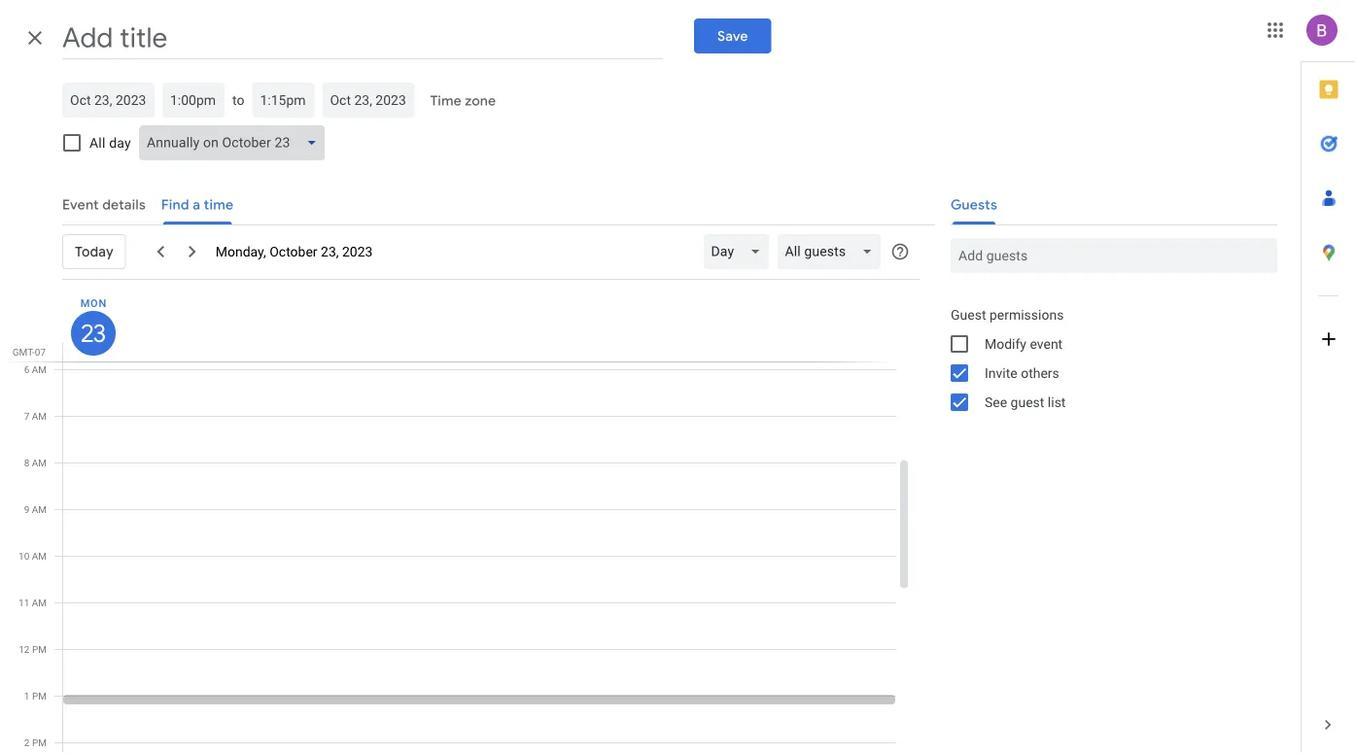 Task type: describe. For each thing, give the bounding box(es) containing it.
9 am
[[24, 504, 47, 515]]

list
[[1048, 394, 1066, 410]]

pm for 1 pm
[[32, 690, 47, 702]]

today button
[[62, 228, 126, 275]]

End date text field
[[330, 88, 407, 112]]

11 am
[[19, 597, 47, 609]]

10
[[19, 550, 29, 562]]

save button
[[694, 18, 772, 53]]

gmt-
[[12, 346, 35, 358]]

time zone
[[430, 92, 496, 109]]

2023
[[342, 244, 373, 260]]

8
[[24, 457, 29, 469]]

pm for 2 pm
[[32, 737, 47, 749]]

7
[[24, 410, 29, 422]]

6 am
[[24, 364, 47, 375]]

see guest list
[[985, 394, 1066, 410]]

am for 6 am
[[32, 364, 47, 375]]

modify event
[[985, 336, 1063, 352]]

10 am
[[19, 550, 47, 562]]

Title text field
[[62, 17, 663, 59]]

12
[[19, 644, 30, 655]]

Start time text field
[[170, 88, 217, 112]]

am for 10 am
[[32, 550, 47, 562]]

october
[[269, 244, 318, 260]]

8 am
[[24, 457, 47, 469]]

6
[[24, 364, 29, 375]]

see
[[985, 394, 1007, 410]]

mon
[[80, 297, 107, 309]]

12 pm
[[19, 644, 47, 655]]

1 pm
[[24, 690, 47, 702]]

guest permissions
[[951, 307, 1064, 323]]

monday, october 23, today element
[[71, 311, 116, 356]]

1
[[24, 690, 30, 702]]

save
[[718, 27, 748, 44]]



Task type: vqa. For each thing, say whether or not it's contained in the screenshot.
The Time
yes



Task type: locate. For each thing, give the bounding box(es) containing it.
am right 6
[[32, 364, 47, 375]]

pm right 12
[[32, 644, 47, 655]]

mon 23
[[80, 297, 107, 349]]

row
[[54, 89, 896, 753]]

am for 8 am
[[32, 457, 47, 469]]

pm right 2
[[32, 737, 47, 749]]

07
[[35, 346, 46, 358]]

time
[[430, 92, 462, 109]]

to
[[232, 92, 244, 108]]

2
[[24, 737, 30, 749]]

event
[[1030, 336, 1063, 352]]

3 am from the top
[[32, 457, 47, 469]]

23 grid
[[0, 89, 912, 753]]

all day
[[89, 135, 131, 151]]

3 pm from the top
[[32, 737, 47, 749]]

am right 9
[[32, 504, 47, 515]]

all
[[89, 135, 106, 151]]

today
[[75, 243, 114, 260]]

6 am from the top
[[32, 597, 47, 609]]

pm
[[32, 644, 47, 655], [32, 690, 47, 702], [32, 737, 47, 749]]

2 vertical spatial pm
[[32, 737, 47, 749]]

am for 9 am
[[32, 504, 47, 515]]

End time text field
[[260, 88, 307, 112]]

navigation toolbar
[[62, 225, 920, 280]]

23 column header
[[62, 280, 896, 362]]

7 am
[[24, 410, 47, 422]]

cell
[[63, 89, 896, 753]]

guest
[[951, 307, 986, 323]]

2 pm from the top
[[32, 690, 47, 702]]

guest
[[1011, 394, 1045, 410]]

am for 11 am
[[32, 597, 47, 609]]

1 vertical spatial pm
[[32, 690, 47, 702]]

group
[[935, 300, 1278, 417]]

am
[[32, 364, 47, 375], [32, 410, 47, 422], [32, 457, 47, 469], [32, 504, 47, 515], [32, 550, 47, 562], [32, 597, 47, 609]]

am for 7 am
[[32, 410, 47, 422]]

time zone button
[[422, 84, 504, 119]]

2 am from the top
[[32, 410, 47, 422]]

invite others
[[985, 365, 1060, 381]]

2 pm
[[24, 737, 47, 749]]

1 am from the top
[[32, 364, 47, 375]]

zone
[[465, 92, 496, 109]]

1 pm from the top
[[32, 644, 47, 655]]

invite
[[985, 365, 1018, 381]]

11
[[19, 597, 29, 609]]

am right 10
[[32, 550, 47, 562]]

am right "8"
[[32, 457, 47, 469]]

group containing guest permissions
[[935, 300, 1278, 417]]

tab list
[[1302, 62, 1355, 698]]

pm for 12 pm
[[32, 644, 47, 655]]

Start date text field
[[70, 88, 147, 112]]

pm right 1
[[32, 690, 47, 702]]

23
[[80, 318, 104, 349]]

am right 11
[[32, 597, 47, 609]]

0 vertical spatial pm
[[32, 644, 47, 655]]

others
[[1021, 365, 1060, 381]]

am right 7
[[32, 410, 47, 422]]

monday,
[[216, 244, 266, 260]]

None field
[[139, 125, 333, 160], [703, 234, 777, 269], [777, 234, 889, 269], [139, 125, 333, 160], [703, 234, 777, 269], [777, 234, 889, 269]]

4 am from the top
[[32, 504, 47, 515]]

9
[[24, 504, 29, 515]]

day
[[109, 135, 131, 151]]

monday, october 23, 2023
[[216, 244, 373, 260]]

permissions
[[990, 307, 1064, 323]]

23,
[[321, 244, 339, 260]]

5 am from the top
[[32, 550, 47, 562]]

modify
[[985, 336, 1027, 352]]

Guests text field
[[959, 238, 1270, 273]]

gmt-07
[[12, 346, 46, 358]]



